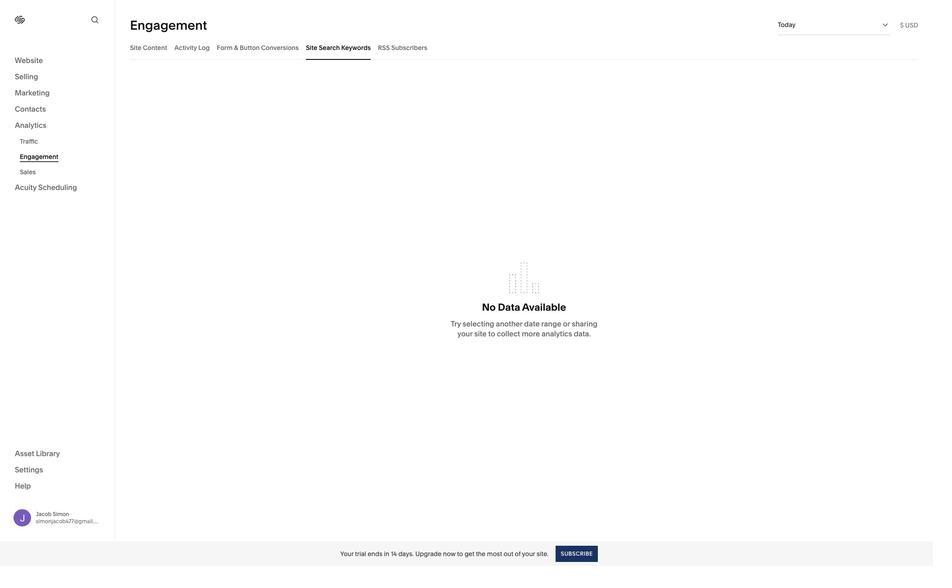 Task type: vqa. For each thing, say whether or not it's contained in the screenshot.
Reset Styles To Defaults button
no



Task type: locate. For each thing, give the bounding box(es) containing it.
site search keywords
[[306, 43, 371, 52]]

0 vertical spatial your
[[458, 329, 473, 338]]

0 vertical spatial to
[[489, 329, 496, 338]]

settings link
[[15, 465, 100, 475]]

1 vertical spatial to
[[458, 550, 464, 558]]

site
[[475, 329, 487, 338]]

traffic link
[[20, 134, 105, 149]]

get
[[465, 550, 475, 558]]

today
[[778, 21, 796, 29]]

simonjacob477@gmail.com
[[36, 518, 105, 525]]

conversions
[[261, 43, 299, 52]]

to left get
[[458, 550, 464, 558]]

1 horizontal spatial site
[[306, 43, 318, 52]]

range
[[542, 319, 562, 328]]

engagement up content
[[130, 17, 207, 33]]

your inside try selecting another date range or sharing your site to collect more analytics data.
[[458, 329, 473, 338]]

to right site
[[489, 329, 496, 338]]

more
[[522, 329, 540, 338]]

no data available
[[483, 301, 567, 313]]

rss subscribers button
[[378, 35, 428, 60]]

$ usd
[[901, 21, 919, 29]]

your
[[458, 329, 473, 338], [523, 550, 536, 558]]

0 horizontal spatial your
[[458, 329, 473, 338]]

marketing
[[15, 88, 50, 97]]

1 site from the left
[[130, 43, 142, 52]]

site inside button
[[130, 43, 142, 52]]

rss subscribers
[[378, 43, 428, 52]]

simon
[[53, 511, 69, 517]]

site left search at the top left of the page
[[306, 43, 318, 52]]

your down try
[[458, 329, 473, 338]]

search
[[319, 43, 340, 52]]

scheduling
[[38, 183, 77, 192]]

collect
[[497, 329, 521, 338]]

in
[[384, 550, 390, 558]]

site.
[[537, 550, 549, 558]]

engagement down the traffic
[[20, 153, 58, 161]]

selling
[[15, 72, 38, 81]]

2 site from the left
[[306, 43, 318, 52]]

&
[[234, 43, 238, 52]]

most
[[488, 550, 503, 558]]

contacts
[[15, 104, 46, 113]]

acuity scheduling
[[15, 183, 77, 192]]

now
[[443, 550, 456, 558]]

today button
[[778, 15, 891, 35]]

of
[[515, 550, 521, 558]]

no
[[483, 301, 496, 313]]

0 horizontal spatial engagement
[[20, 153, 58, 161]]

14
[[391, 550, 397, 558]]

site inside button
[[306, 43, 318, 52]]

site content
[[130, 43, 167, 52]]

marketing link
[[15, 88, 100, 99]]

jacob
[[36, 511, 52, 517]]

1 vertical spatial your
[[523, 550, 536, 558]]

subscribe
[[561, 550, 593, 557]]

activity
[[175, 43, 197, 52]]

acuity scheduling link
[[15, 182, 100, 193]]

try
[[451, 319, 461, 328]]

library
[[36, 449, 60, 458]]

0 vertical spatial engagement
[[130, 17, 207, 33]]

analytics link
[[15, 120, 100, 131]]

available
[[523, 301, 567, 313]]

site
[[130, 43, 142, 52], [306, 43, 318, 52]]

engagement
[[130, 17, 207, 33], [20, 153, 58, 161]]

ends
[[368, 550, 383, 558]]

form
[[217, 43, 233, 52]]

upgrade
[[416, 550, 442, 558]]

selecting
[[463, 319, 495, 328]]

the
[[476, 550, 486, 558]]

site left content
[[130, 43, 142, 52]]

tab list
[[130, 35, 919, 60]]

days.
[[399, 550, 414, 558]]

1 horizontal spatial engagement
[[130, 17, 207, 33]]

form & button conversions
[[217, 43, 299, 52]]

acuity
[[15, 183, 37, 192]]

your right of
[[523, 550, 536, 558]]

settings
[[15, 465, 43, 474]]

data
[[498, 301, 521, 313]]

1 horizontal spatial to
[[489, 329, 496, 338]]

to
[[489, 329, 496, 338], [458, 550, 464, 558]]

1 vertical spatial engagement
[[20, 153, 58, 161]]

activity log
[[175, 43, 210, 52]]

0 horizontal spatial site
[[130, 43, 142, 52]]

subscribers
[[392, 43, 428, 52]]

content
[[143, 43, 167, 52]]



Task type: describe. For each thing, give the bounding box(es) containing it.
website
[[15, 56, 43, 65]]

contacts link
[[15, 104, 100, 115]]

to inside try selecting another date range or sharing your site to collect more analytics data.
[[489, 329, 496, 338]]

1 horizontal spatial your
[[523, 550, 536, 558]]

help link
[[15, 481, 31, 491]]

analytics
[[542, 329, 573, 338]]

date
[[525, 319, 540, 328]]

0 horizontal spatial to
[[458, 550, 464, 558]]

site for site content
[[130, 43, 142, 52]]

analytics
[[15, 121, 47, 130]]

jacob simon simonjacob477@gmail.com
[[36, 511, 105, 525]]

sharing
[[572, 319, 598, 328]]

rss
[[378, 43, 390, 52]]

website link
[[15, 55, 100, 66]]

asset library
[[15, 449, 60, 458]]

keywords
[[342, 43, 371, 52]]

sales link
[[20, 164, 105, 180]]

selling link
[[15, 72, 100, 82]]

another
[[496, 319, 523, 328]]

sales
[[20, 168, 36, 176]]

site content button
[[130, 35, 167, 60]]

engagement link
[[20, 149, 105, 164]]

data.
[[574, 329, 591, 338]]

out
[[504, 550, 514, 558]]

log
[[199, 43, 210, 52]]

site search keywords button
[[306, 35, 371, 60]]

your
[[341, 550, 354, 558]]

button
[[240, 43, 260, 52]]

your trial ends in 14 days. upgrade now to get the most out of your site.
[[341, 550, 549, 558]]

subscribe button
[[556, 546, 598, 562]]

site for site search keywords
[[306, 43, 318, 52]]

help
[[15, 481, 31, 490]]

form & button conversions button
[[217, 35, 299, 60]]

asset library link
[[15, 448, 100, 459]]

activity log button
[[175, 35, 210, 60]]

trial
[[355, 550, 366, 558]]

or
[[564, 319, 571, 328]]

usd
[[906, 21, 919, 29]]

asset
[[15, 449, 34, 458]]

traffic
[[20, 137, 38, 145]]

tab list containing site content
[[130, 35, 919, 60]]

$
[[901, 21, 905, 29]]

try selecting another date range or sharing your site to collect more analytics data.
[[451, 319, 598, 338]]



